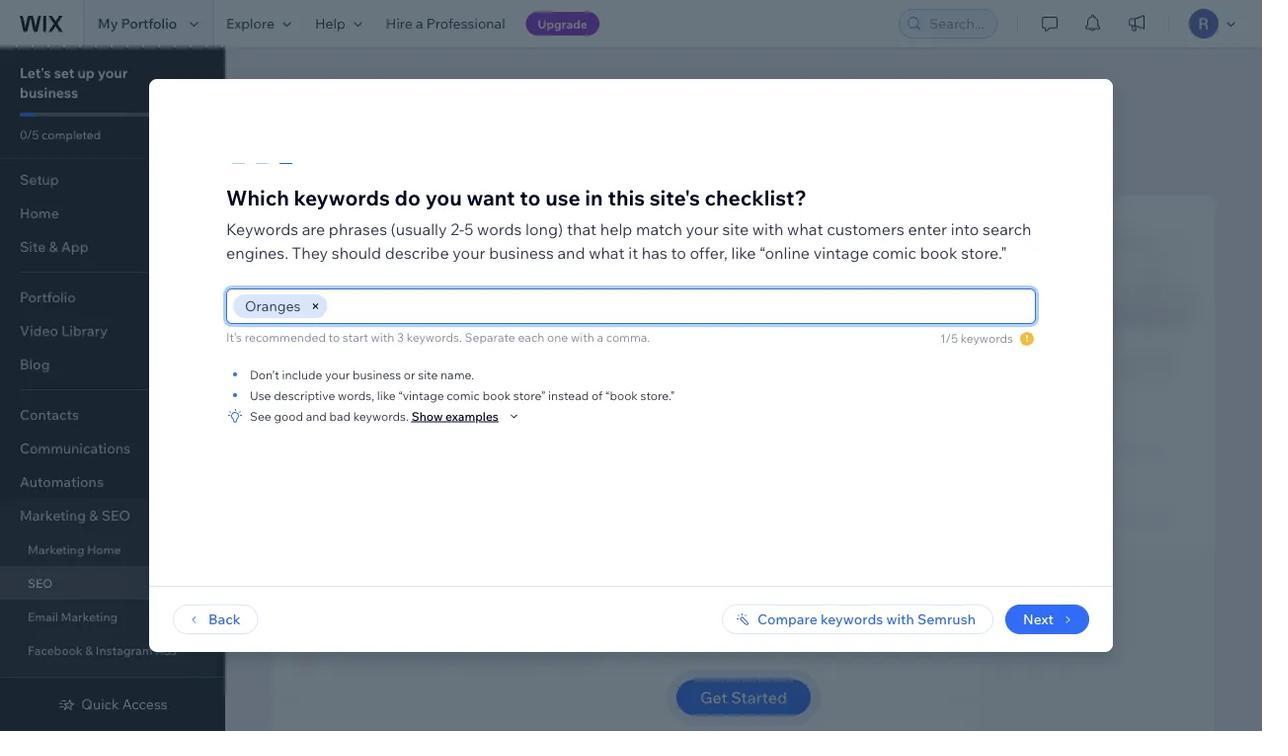 Task type: locate. For each thing, give the bounding box(es) containing it.
instead
[[549, 388, 589, 403]]

get inside step 1: get the homepage ready for google search help get this site found online by completing these essential tasks.
[[352, 281, 379, 300]]

this inside the see how the seo setup checklist helps this site. watch video
[[1122, 365, 1146, 382]]

location up it
[[611, 209, 659, 224]]

explore
[[226, 15, 275, 32]]

1 vertical spatial marketing
[[28, 542, 85, 557]]

ads up the quick
[[71, 676, 93, 691]]

this right get on the left top
[[355, 302, 378, 320]]

: left that
[[553, 209, 556, 224]]

1 horizontal spatial or
[[404, 367, 416, 382]]

and left submit
[[603, 620, 627, 637]]

1:12
[[1150, 294, 1174, 311]]

business up words,
[[353, 367, 401, 382]]

1 vertical spatial the
[[1080, 347, 1101, 364]]

keywords up phrases
[[294, 184, 390, 210]]

the inside step 1: get the homepage ready for google search help get this site found online by completing these essential tasks.
[[383, 281, 408, 300]]

help right explore
[[315, 15, 346, 32]]

good
[[274, 409, 303, 423]]

offer,
[[690, 243, 728, 263]]

1 horizontal spatial setup
[[1136, 347, 1175, 364]]

quick access
[[81, 696, 168, 713]]

0 horizontal spatial set
[[54, 64, 74, 82]]

site up offer,
[[723, 219, 749, 239]]

0 vertical spatial homepage
[[411, 281, 492, 300]]

this right "in"
[[608, 184, 645, 210]]

1 horizontal spatial :
[[553, 209, 556, 224]]

use
[[546, 184, 581, 210]]

0 horizontal spatial or
[[350, 209, 362, 224]]

like inside 'which keywords do you want to use in this site's checklist? keywords are phrases (usually 2-5 words long) that help match your site with what customers enter into search engines. they should describe your business and what it has to offer, like "online vintage comic book store."'
[[732, 243, 757, 263]]

help down step
[[296, 302, 327, 320]]

enter
[[909, 219, 948, 239]]

1 vertical spatial homepage
[[710, 620, 780, 637]]

2 term from the left
[[941, 209, 969, 224]]

keywords inside button
[[821, 611, 884, 628]]

upgrade button
[[526, 12, 600, 36]]

with inside button
[[887, 611, 915, 628]]

keywords. down 'found'
[[407, 330, 462, 345]]

with up "online at the top of the page
[[753, 219, 784, 239]]

2 vertical spatial keywords
[[821, 611, 884, 628]]

1 horizontal spatial keywords
[[650, 209, 707, 224]]

1 horizontal spatial and
[[558, 243, 586, 263]]

0 horizontal spatial search
[[792, 577, 835, 594]]

: up offer,
[[707, 209, 710, 224]]

site up compare on the right bottom of page
[[744, 577, 768, 594]]

hire an seo expert
[[1051, 509, 1173, 526]]

like
[[732, 243, 757, 263], [377, 388, 396, 403]]

business
[[20, 84, 78, 101], [489, 243, 554, 263], [353, 367, 401, 382]]

seo up "email" at the bottom of page
[[28, 576, 53, 590]]

search up "online at the top of the page
[[764, 209, 803, 224]]

1 horizontal spatial location
[[611, 209, 659, 224]]

automations
[[20, 473, 104, 491]]

1 vertical spatial search
[[792, 577, 835, 594]]

& inside 'popup button'
[[89, 507, 98, 524]]

facebook
[[28, 643, 83, 658]]

0 horizontal spatial and
[[306, 409, 327, 423]]

keywords up engines.
[[226, 219, 299, 239]]

seo inside 'popup button'
[[101, 507, 131, 524]]

expert
[[1132, 509, 1173, 526]]

0 vertical spatial store."
[[962, 243, 1008, 263]]

google inside step 1: get the homepage ready for google search help get this site found online by completing these essential tasks.
[[568, 281, 624, 300]]

homepage
[[411, 281, 492, 300], [710, 620, 780, 637]]

for left fast
[[783, 620, 801, 637]]

ads inside google ads link
[[71, 676, 93, 691]]

see how the seo setup checklist helps this site. watch video
[[1021, 347, 1175, 400]]

2 name from the left
[[492, 209, 525, 224]]

& down automations link
[[89, 507, 98, 524]]

comic up show examples dropdown button
[[447, 388, 480, 403]]

hire an seo expert link
[[1051, 509, 1173, 526]]

keywords inside 'which keywords do you want to use in this site's checklist? keywords are phrases (usually 2-5 words long) that help match your site with what customers enter into search engines. they should describe your business and what it has to offer, like "online vintage comic book store."'
[[294, 184, 390, 210]]

1 horizontal spatial business
[[353, 367, 401, 382]]

set
[[54, 64, 74, 82], [675, 577, 695, 594]]

up right let's
[[78, 64, 95, 82]]

the inside the see how the seo setup checklist helps this site. watch video
[[1080, 347, 1101, 364]]

this up 'connect to google and submit your homepage for fast indexing'
[[718, 577, 741, 594]]

get inside button
[[343, 77, 367, 94]]

name
[[401, 209, 435, 224], [492, 209, 525, 224]]

which
[[226, 184, 289, 210]]

ads
[[155, 643, 177, 658], [71, 676, 93, 691]]

your down 5 on the top of the page
[[453, 243, 486, 263]]

ic google image
[[457, 649, 596, 667]]

phrases
[[329, 219, 387, 239]]

with left 3
[[371, 330, 395, 345]]

back button
[[173, 605, 259, 634]]

the up helps
[[1080, 347, 1101, 364]]

with left semrush
[[887, 611, 915, 628]]

recommended
[[245, 330, 326, 345]]

0 vertical spatial hire
[[386, 15, 413, 32]]

business inside let's set up your business
[[20, 84, 78, 101]]

descriptive
[[274, 388, 335, 403]]

0 horizontal spatial a
[[416, 15, 424, 32]]

seo
[[273, 77, 302, 94], [1104, 347, 1133, 364], [1051, 443, 1080, 460], [101, 507, 131, 524], [1100, 509, 1129, 526], [28, 576, 53, 590]]

found
[[408, 302, 446, 320]]

0 horizontal spatial search
[[627, 281, 680, 300]]

see up checklist
[[1021, 347, 1046, 364]]

like right words,
[[377, 388, 396, 403]]

this inside step 1: get the homepage ready for google search help get this site found online by completing these essential tasks.
[[355, 302, 378, 320]]

separate
[[465, 330, 516, 345]]

complete
[[477, 577, 541, 594]]

like right offer,
[[732, 243, 757, 263]]

comic down customers
[[873, 243, 917, 263]]

0 vertical spatial help
[[315, 15, 346, 32]]

step
[[296, 281, 332, 300]]

: left '2-'
[[435, 209, 437, 224]]

1 horizontal spatial like
[[732, 243, 757, 263]]

search up compare on the right bottom of page
[[792, 577, 835, 594]]

2 vertical spatial business
[[353, 367, 401, 382]]

1 horizontal spatial hire
[[1051, 509, 1078, 526]]

1 vertical spatial see
[[250, 409, 272, 423]]

name left long)
[[492, 209, 525, 224]]

business down words
[[489, 243, 554, 263]]

1 vertical spatial business
[[489, 243, 554, 263]]

1 vertical spatial up
[[698, 577, 715, 594]]

words
[[477, 219, 522, 239]]

and inside 'which keywords do you want to use in this site's checklist? keywords are phrases (usually 2-5 words long) that help match your site with what customers enter into search engines. they should describe your business and what it has to offer, like "online vintage comic book store."'
[[558, 243, 586, 263]]

your down "my" at the top of page
[[98, 64, 128, 82]]

1 vertical spatial set
[[675, 577, 695, 594]]

location left that
[[504, 209, 553, 224]]

0 vertical spatial book
[[921, 243, 958, 263]]

1 horizontal spatial name
[[492, 209, 525, 224]]

book up examples
[[483, 388, 511, 403]]

3 : from the left
[[707, 209, 710, 224]]

email marketing link
[[0, 600, 217, 633]]

1 : from the left
[[435, 209, 437, 224]]

marketing inside 'popup button'
[[20, 507, 86, 524]]

search inside step 1: get the homepage ready for google search help get this site found online by completing these essential tasks.
[[627, 281, 680, 300]]

0 horizontal spatial term
[[805, 209, 834, 224]]

1 horizontal spatial what
[[788, 219, 824, 239]]

get right 1:
[[352, 281, 379, 300]]

ready
[[496, 281, 539, 300]]

keywords down the results
[[821, 611, 884, 628]]

hire for hire a professional
[[386, 15, 413, 32]]

keywords right 1/5
[[961, 331, 1014, 346]]

store." down into
[[962, 243, 1008, 263]]

google down "facebook" on the bottom left of the page
[[28, 676, 69, 691]]

see inside the see how the seo setup checklist helps this site. watch video
[[1021, 347, 1046, 364]]

checklist
[[561, 577, 619, 594]]

0 horizontal spatial business
[[20, 84, 78, 101]]

0 horizontal spatial setup
[[20, 171, 59, 188]]

0 vertical spatial comic
[[873, 243, 917, 263]]

1/5
[[941, 331, 959, 346]]

or
[[350, 209, 362, 224], [404, 367, 416, 382]]

get left found
[[343, 77, 367, 94]]

3 business from the left
[[559, 209, 608, 224]]

marketing up the facebook & instagram ads
[[61, 609, 118, 624]]

that
[[567, 219, 597, 239]]

0 horizontal spatial :
[[435, 209, 437, 224]]

keywords. down words,
[[354, 409, 409, 423]]

get left started
[[701, 688, 728, 708]]

how
[[1050, 347, 1077, 364]]

completed
[[42, 127, 101, 142]]

1 horizontal spatial ads
[[155, 643, 177, 658]]

next
[[1024, 611, 1054, 628]]

book
[[921, 243, 958, 263], [483, 388, 511, 403]]

your right submit
[[678, 620, 707, 637]]

& for seo
[[89, 507, 98, 524]]

search left into
[[899, 209, 938, 224]]

1 horizontal spatial the
[[1080, 347, 1101, 364]]

1 horizontal spatial store."
[[962, 243, 1008, 263]]

it's
[[226, 330, 242, 345]]

search right 2 at the top right of the page
[[983, 219, 1032, 239]]

comma.
[[606, 330, 650, 345]]

up up 'connect to google and submit your homepage for fast indexing'
[[698, 577, 715, 594]]

1 vertical spatial book
[[483, 388, 511, 403]]

what down help
[[589, 243, 625, 263]]

professional
[[427, 15, 506, 32]]

keywords for 1/5
[[961, 331, 1014, 346]]

a inside hire a professional link
[[416, 15, 424, 32]]

0 vertical spatial keywords
[[294, 184, 390, 210]]

ads right instagram
[[155, 643, 177, 658]]

1 vertical spatial hire
[[1051, 509, 1078, 526]]

2 vertical spatial and
[[603, 620, 627, 637]]

homepage inside step 1: get the homepage ready for google search help get this site found online by completing these essential tasks.
[[411, 281, 492, 300]]

with right the one
[[571, 330, 595, 345]]

google up these
[[568, 281, 624, 300]]

0 horizontal spatial homepage
[[411, 281, 492, 300]]

1 vertical spatial help
[[296, 302, 327, 320]]

1 horizontal spatial up
[[698, 577, 715, 594]]

setup down "0/5" on the left of page
[[20, 171, 59, 188]]

compare keywords with semrush button
[[722, 605, 994, 634]]

2 vertical spatial get
[[701, 688, 728, 708]]

see for see how the seo setup checklist helps this site. watch video
[[1021, 347, 1046, 364]]

0 vertical spatial a
[[416, 15, 424, 32]]

0 vertical spatial &
[[89, 507, 98, 524]]

your inside let's set up your business
[[98, 64, 128, 82]]

a
[[416, 15, 424, 32], [597, 330, 604, 345]]

site up 3
[[382, 302, 405, 320]]

homepage up online
[[411, 281, 492, 300]]

1 horizontal spatial comic
[[873, 243, 917, 263]]

what
[[788, 219, 824, 239], [589, 243, 625, 263]]

completing
[[510, 302, 584, 320]]

0 horizontal spatial ads
[[71, 676, 93, 691]]

to right tasks on the bottom of page
[[658, 577, 672, 594]]

marketing down automations on the left bottom of the page
[[20, 507, 86, 524]]

for inside step 1: get the homepage ready for google search help get this site found online by completing these essential tasks.
[[543, 281, 565, 300]]

1 vertical spatial &
[[85, 643, 93, 658]]

term
[[805, 209, 834, 224], [941, 209, 969, 224]]

0 vertical spatial or
[[350, 209, 362, 224]]

1 horizontal spatial keywords
[[821, 611, 884, 628]]

1 location from the left
[[504, 209, 553, 224]]

0 horizontal spatial see
[[250, 409, 272, 423]]

semrush
[[918, 611, 976, 628]]

name right brand
[[401, 209, 435, 224]]

search up essential
[[627, 281, 680, 300]]

1 vertical spatial comic
[[447, 388, 480, 403]]

these
[[587, 302, 623, 320]]

for
[[543, 281, 565, 300], [771, 577, 789, 594], [783, 620, 801, 637]]

term left 2 at the top right of the page
[[941, 209, 969, 224]]

set right let's
[[54, 64, 74, 82]]

1 vertical spatial ads
[[71, 676, 93, 691]]

a down these
[[597, 330, 604, 345]]

1 vertical spatial get
[[352, 281, 379, 300]]

home link
[[0, 197, 217, 230]]

home down setup link at the top left of the page
[[20, 205, 59, 222]]

search
[[764, 209, 803, 224], [899, 209, 938, 224], [627, 281, 680, 300]]

for up compare on the right bottom of page
[[771, 577, 789, 594]]

hire left an
[[1051, 509, 1078, 526]]

& right "facebook" on the bottom left of the page
[[85, 643, 93, 658]]

"vintage
[[399, 388, 444, 403]]

2 horizontal spatial keywords
[[961, 331, 1014, 346]]

1 horizontal spatial set
[[675, 577, 695, 594]]

0 horizontal spatial hire
[[386, 15, 413, 32]]

1 vertical spatial a
[[597, 330, 604, 345]]

keywords for compare
[[821, 611, 884, 628]]

what up "online at the top of the page
[[788, 219, 824, 239]]

an
[[1081, 509, 1096, 526]]

google right on
[[434, 77, 482, 94]]

name.
[[441, 367, 474, 382]]

up inside let's set up your business
[[78, 64, 95, 82]]

1 horizontal spatial term
[[941, 209, 969, 224]]

1 vertical spatial store."
[[641, 388, 675, 403]]

0 vertical spatial like
[[732, 243, 757, 263]]

0 horizontal spatial like
[[377, 388, 396, 403]]

1 vertical spatial what
[[589, 243, 625, 263]]

help
[[601, 219, 633, 239]]

homepage up get started popup button
[[710, 620, 780, 637]]

by
[[491, 302, 507, 320]]

0 vertical spatial and
[[558, 243, 586, 263]]

0 vertical spatial set
[[54, 64, 74, 82]]

0 horizontal spatial keywords
[[226, 219, 299, 239]]

0 vertical spatial get
[[343, 77, 367, 94]]

which keywords do you want to use in this site's checklist? keywords are phrases (usually 2-5 words long) that help match your site with what customers enter into search engines. they should describe your business and what it has to offer, like "online vintage comic book store."
[[226, 184, 1032, 263]]

seo right an
[[1100, 509, 1129, 526]]

2 horizontal spatial and
[[603, 620, 627, 637]]

checklist?
[[705, 184, 807, 210]]

indexing
[[833, 620, 890, 637]]

and down that
[[558, 243, 586, 263]]

or left brand
[[350, 209, 362, 224]]

1 horizontal spatial a
[[597, 330, 604, 345]]

1 vertical spatial keywords
[[961, 331, 1014, 346]]

business
[[296, 209, 347, 224], [440, 209, 489, 224], [559, 209, 608, 224], [712, 209, 761, 224], [848, 209, 897, 224]]

help inside step 1: get the homepage ready for google search help get this site found online by completing these essential tasks.
[[296, 302, 327, 320]]

site inside step 1: get the homepage ready for google search help get this site found online by completing these essential tasks.
[[382, 302, 405, 320]]

see down use
[[250, 409, 272, 423]]

0 vertical spatial see
[[1021, 347, 1046, 364]]

0 horizontal spatial location
[[504, 209, 553, 224]]

None field
[[333, 290, 1030, 323]]

term left '1,'
[[805, 209, 834, 224]]

0 vertical spatial for
[[543, 281, 565, 300]]

oranges
[[245, 297, 301, 315]]

facebook & instagram ads
[[28, 643, 177, 658]]

the up 'found'
[[383, 281, 408, 300]]

engines.
[[226, 243, 289, 263]]

setup inside the see how the seo setup checklist helps this site. watch video
[[1136, 347, 1175, 364]]

1 vertical spatial setup
[[1136, 347, 1175, 364]]

seo up helps
[[1104, 347, 1133, 364]]

0 horizontal spatial home
[[20, 205, 59, 222]]

2 vertical spatial marketing
[[61, 609, 118, 624]]

0 vertical spatial keywords.
[[407, 330, 462, 345]]

marketing down marketing & seo
[[28, 542, 85, 557]]

a left professional
[[416, 15, 424, 32]]

and left bad
[[306, 409, 327, 423]]

get inside popup button
[[701, 688, 728, 708]]

sidebar element
[[0, 47, 225, 731]]

1,
[[836, 209, 845, 224]]

store." right "book
[[641, 388, 675, 403]]

keywords
[[650, 209, 707, 224], [226, 219, 299, 239]]

words,
[[338, 388, 375, 403]]

keywords up the has in the right top of the page
[[650, 209, 707, 224]]

setup up site.
[[1136, 347, 1175, 364]]

2 horizontal spatial business
[[489, 243, 554, 263]]

hire for hire an seo expert
[[1051, 509, 1078, 526]]

to right the has in the right top of the page
[[671, 243, 687, 263]]

2 horizontal spatial :
[[707, 209, 710, 224]]

1 vertical spatial like
[[377, 388, 396, 403]]

1 horizontal spatial search
[[983, 219, 1032, 239]]

describe
[[385, 243, 449, 263]]

set up 'connect to google and submit your homepage for fast indexing'
[[675, 577, 695, 594]]

help
[[315, 15, 346, 32], [296, 302, 327, 320]]

learning
[[1083, 443, 1140, 460]]

&
[[89, 507, 98, 524], [85, 643, 93, 658]]

this left site.
[[1122, 365, 1146, 382]]

business down let's
[[20, 84, 78, 101]]

1:12 button
[[1021, 225, 1192, 329]]

the
[[383, 281, 408, 300], [1080, 347, 1101, 364]]

0 vertical spatial search
[[983, 219, 1032, 239]]

for up completing
[[543, 281, 565, 300]]

or up "vintage
[[404, 367, 416, 382]]

site up "vintage
[[418, 367, 438, 382]]

0 vertical spatial the
[[383, 281, 408, 300]]

home up seo link
[[87, 542, 121, 557]]

and
[[558, 243, 586, 263], [306, 409, 327, 423], [603, 620, 627, 637]]



Task type: vqa. For each thing, say whether or not it's contained in the screenshot.
Things And More
no



Task type: describe. For each thing, give the bounding box(es) containing it.
google ads link
[[0, 667, 217, 701]]

ads inside facebook & instagram ads link
[[155, 643, 177, 658]]

fast
[[804, 620, 830, 637]]

want
[[467, 184, 515, 210]]

2 location from the left
[[611, 209, 659, 224]]

each
[[518, 330, 545, 345]]

1 vertical spatial for
[[771, 577, 789, 594]]

they
[[292, 243, 328, 263]]

examples
[[446, 409, 499, 423]]

1 vertical spatial or
[[404, 367, 416, 382]]

google inside get found on google button
[[434, 77, 482, 94]]

marketing for marketing & seo
[[20, 507, 86, 524]]

let's
[[20, 64, 51, 82]]

one
[[548, 330, 568, 345]]

set inside let's set up your business
[[54, 64, 74, 82]]

seo learning hub link
[[1051, 443, 1170, 460]]

to up ic google image
[[536, 620, 549, 637]]

use descriptive words, like "vintage comic book store" instead of "book store."
[[250, 388, 675, 403]]

store"
[[514, 388, 546, 403]]

match
[[636, 219, 683, 239]]

tasks
[[622, 577, 655, 594]]

0 horizontal spatial comic
[[447, 388, 480, 403]]

customers
[[827, 219, 905, 239]]

Search... field
[[924, 10, 991, 38]]

0 horizontal spatial store."
[[641, 388, 675, 403]]

let's set up your business
[[20, 64, 128, 101]]

"book
[[606, 388, 638, 403]]

get for get started
[[701, 688, 728, 708]]

checklist
[[1021, 365, 1081, 382]]

compare
[[758, 611, 818, 628]]

1 horizontal spatial search
[[764, 209, 803, 224]]

hire a professional
[[386, 15, 506, 32]]

2 : from the left
[[553, 209, 556, 224]]

google down checklist
[[552, 620, 600, 637]]

seo inside the see how the seo setup checklist helps this site. watch video
[[1104, 347, 1133, 364]]

1 vertical spatial and
[[306, 409, 327, 423]]

submit
[[630, 620, 675, 637]]

0 vertical spatial home
[[20, 205, 59, 222]]

see good and bad keywords.
[[250, 409, 409, 423]]

step 1: get the homepage ready for google search heading
[[296, 279, 723, 302]]

results
[[838, 577, 881, 594]]

3
[[397, 330, 404, 345]]

help inside button
[[315, 15, 346, 32]]

this inside 'which keywords do you want to use in this site's checklist? keywords are phrases (usually 2-5 words long) that help match your site with what customers enter into search engines. they should describe your business and what it has to offer, like "online vintage comic book store."'
[[608, 184, 645, 210]]

keywords inside 'which keywords do you want to use in this site's checklist? keywords are phrases (usually 2-5 words long) that help match your site with what customers enter into search engines. they should describe your business and what it has to offer, like "online vintage comic book store."'
[[226, 219, 299, 239]]

you
[[426, 184, 462, 210]]

site.
[[1149, 365, 1175, 382]]

upgrade
[[538, 16, 588, 31]]

2 vertical spatial for
[[783, 620, 801, 637]]

1 vertical spatial keywords.
[[354, 409, 409, 423]]

1/5 keywords
[[941, 331, 1014, 346]]

site's
[[650, 184, 700, 210]]

store." inside 'which keywords do you want to use in this site's checklist? keywords are phrases (usually 2-5 words long) that help match your site with what customers enter into search engines. they should describe your business and what it has to offer, like "online vintage comic book store."'
[[962, 243, 1008, 263]]

0/5 completed
[[20, 127, 101, 142]]

marketing & seo button
[[0, 499, 217, 533]]

video
[[1066, 382, 1104, 400]]

seo inside button
[[273, 77, 302, 94]]

vintage
[[814, 243, 869, 263]]

1 horizontal spatial homepage
[[710, 620, 780, 637]]

my portfolio
[[98, 15, 177, 32]]

keywords for which
[[294, 184, 390, 210]]

email
[[28, 609, 58, 624]]

& for instagram
[[85, 643, 93, 658]]

to left use
[[520, 184, 541, 210]]

quick access button
[[58, 696, 168, 713]]

search inside 'which keywords do you want to use in this site's checklist? keywords are phrases (usually 2-5 words long) that help match your site with what customers enter into search engines. they should describe your business and what it has to offer, like "online vintage comic book store."'
[[983, 219, 1032, 239]]

site inside 'which keywords do you want to use in this site's checklist? keywords are phrases (usually 2-5 words long) that help match your site with what customers enter into search engines. they should describe your business and what it has to offer, like "online vintage comic book store."'
[[723, 219, 749, 239]]

automations link
[[0, 465, 217, 499]]

my
[[98, 15, 118, 32]]

get started
[[701, 688, 788, 708]]

1 horizontal spatial home
[[87, 542, 121, 557]]

get started button
[[677, 680, 811, 715]]

5 business from the left
[[848, 209, 897, 224]]

0 horizontal spatial book
[[483, 388, 511, 403]]

get
[[330, 302, 352, 320]]

2-
[[451, 219, 465, 239]]

get for get found on google
[[343, 77, 367, 94]]

of
[[592, 388, 603, 403]]

2 horizontal spatial search
[[899, 209, 938, 224]]

1 term from the left
[[805, 209, 834, 224]]

next button
[[1006, 605, 1090, 634]]

2/7
[[883, 292, 902, 307]]

tasks.
[[686, 302, 723, 320]]

4 business from the left
[[712, 209, 761, 224]]

facebook & instagram ads link
[[0, 633, 217, 667]]

should
[[332, 243, 382, 263]]

business or brand name : business name
[[296, 209, 525, 224]]

comic inside 'which keywords do you want to use in this site's checklist? keywords are phrases (usually 2-5 words long) that help match your site with what customers enter into search engines. they should describe your business and what it has to offer, like "online vintage comic book store."'
[[873, 243, 917, 263]]

setup link
[[0, 163, 217, 197]]

include
[[282, 367, 323, 382]]

use
[[250, 388, 271, 403]]

2 business from the left
[[440, 209, 489, 224]]

see for see good and bad keywords.
[[250, 409, 272, 423]]

business inside 'which keywords do you want to use in this site's checklist? keywords are phrases (usually 2-5 words long) that help match your site with what customers enter into search engines. they should describe your business and what it has to offer, like "online vintage comic book store."'
[[489, 243, 554, 263]]

book inside 'which keywords do you want to use in this site's checklist? keywords are phrases (usually 2-5 words long) that help match your site with what customers enter into search engines. they should describe your business and what it has to offer, like "online vintage comic book store."'
[[921, 243, 958, 263]]

1 name from the left
[[401, 209, 435, 224]]

marketing home link
[[0, 533, 217, 566]]

your up words,
[[325, 367, 350, 382]]

"online
[[760, 243, 810, 263]]

step 1: get the homepage ready for google search help get this site found online by completing these essential tasks.
[[296, 281, 723, 320]]

it
[[629, 243, 639, 263]]

connect
[[477, 620, 533, 637]]

help button
[[303, 0, 374, 47]]

long)
[[526, 219, 564, 239]]

started
[[731, 688, 788, 708]]

seo link
[[0, 566, 217, 600]]

5
[[465, 219, 474, 239]]

marketing & seo
[[20, 507, 131, 524]]

setup inside 'sidebar' 'element'
[[20, 171, 59, 188]]

(usually
[[391, 219, 447, 239]]

location : business location keywords : business search term 1, business search term 2
[[504, 209, 978, 224]]

marketing for marketing home
[[28, 542, 85, 557]]

your up offer,
[[686, 219, 719, 239]]

seo left learning on the bottom right of page
[[1051, 443, 1080, 460]]

hub
[[1143, 443, 1170, 460]]

2
[[972, 209, 978, 224]]

quick
[[81, 696, 119, 713]]

complete all checklist tasks to set up this site for search results
[[477, 577, 881, 594]]

show examples button
[[412, 407, 523, 425]]

are
[[302, 219, 325, 239]]

email marketing
[[28, 609, 118, 624]]

to left start
[[329, 330, 340, 345]]

don't include your business or site name.
[[250, 367, 474, 382]]

with inside 'which keywords do you want to use in this site's checklist? keywords are phrases (usually 2-5 words long) that help match your site with what customers enter into search engines. they should describe your business and what it has to offer, like "online vintage comic book store."'
[[753, 219, 784, 239]]

1 business from the left
[[296, 209, 347, 224]]

bad
[[330, 409, 351, 423]]

connect to google and submit your homepage for fast indexing
[[477, 620, 890, 637]]

google inside google ads link
[[28, 676, 69, 691]]

do
[[395, 184, 421, 210]]

on
[[415, 77, 431, 94]]

0 horizontal spatial what
[[589, 243, 625, 263]]

0 vertical spatial what
[[788, 219, 824, 239]]



